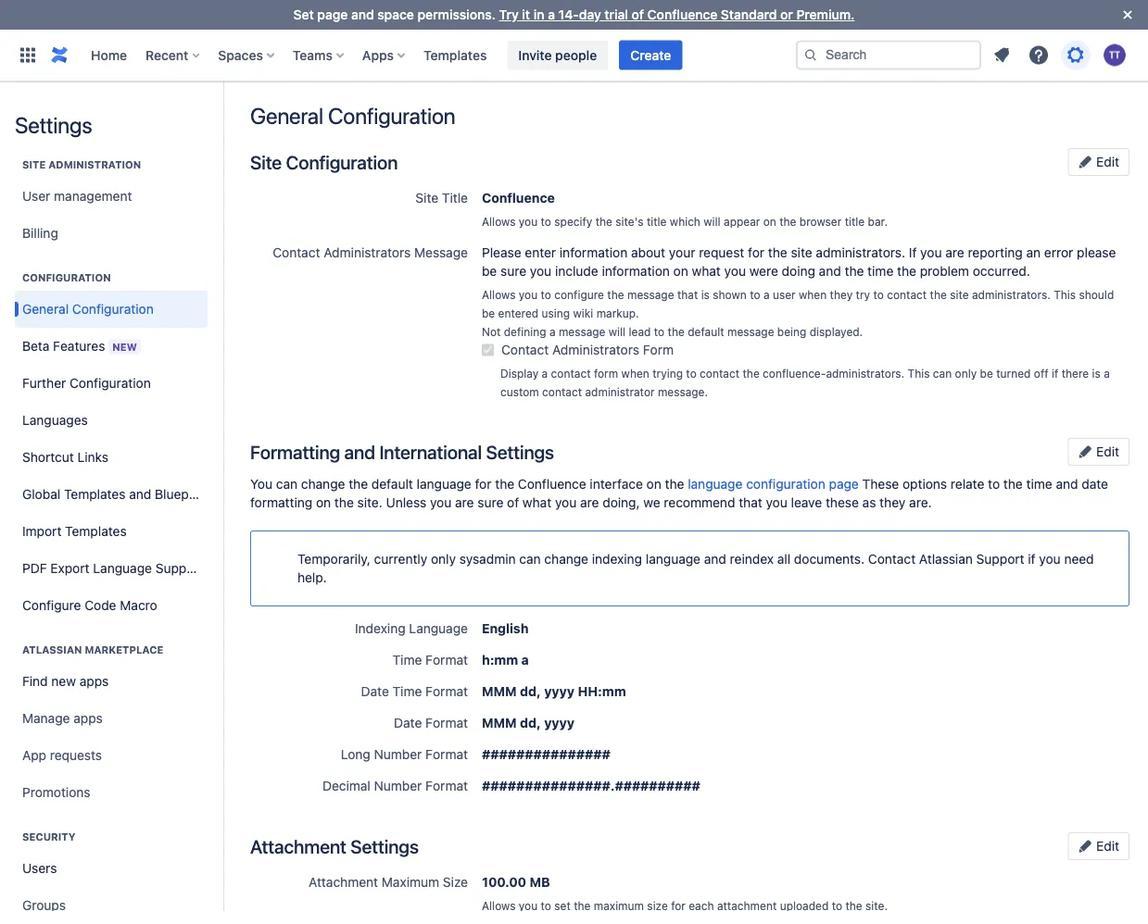 Task type: vqa. For each thing, say whether or not it's contained in the screenshot.
calendar 'link'
no



Task type: locate. For each thing, give the bounding box(es) containing it.
2 edit from the top
[[1093, 444, 1119, 460]]

can inside "display a contact form when trying to contact the confluence-administrators. this can only be turned off if there is a custom contact administrator message."
[[933, 367, 952, 380]]

1 vertical spatial for
[[475, 477, 492, 492]]

contact down contact administrators form
[[551, 367, 591, 380]]

2 vertical spatial can
[[519, 552, 541, 567]]

site for site title
[[416, 190, 438, 206]]

are up problem
[[945, 245, 964, 260]]

links
[[77, 450, 108, 465]]

when inside "display a contact form when trying to contact the confluence-administrators. this can only be turned off if there is a custom contact administrator message."
[[621, 367, 649, 380]]

bar.
[[868, 215, 888, 228]]

spaces button
[[213, 40, 282, 70]]

turned
[[996, 367, 1031, 380]]

the up the try
[[845, 264, 864, 279]]

format up the date time format
[[425, 653, 468, 668]]

0 vertical spatial attachment
[[250, 836, 346, 858]]

3 edit from the top
[[1093, 839, 1119, 854]]

billing
[[22, 226, 58, 241]]

of right trial
[[632, 7, 644, 22]]

1 horizontal spatial change
[[544, 552, 588, 567]]

appswitcher icon image
[[17, 44, 39, 66]]

further configuration
[[22, 376, 151, 391]]

indexing language
[[355, 621, 468, 637]]

language down the international
[[417, 477, 471, 492]]

0 horizontal spatial of
[[507, 495, 519, 511]]

1 horizontal spatial language
[[409, 621, 468, 637]]

small image
[[1078, 444, 1093, 459], [1078, 839, 1093, 854]]

4 format from the top
[[425, 747, 468, 763]]

banner
[[0, 29, 1148, 82]]

you down language configuration page link at the bottom
[[766, 495, 788, 511]]

global templates and blueprints link
[[15, 476, 215, 513]]

h:mm a
[[482, 653, 529, 668]]

they down these
[[880, 495, 906, 511]]

0 vertical spatial small image
[[1078, 444, 1093, 459]]

dd, up mmm dd, yyyy
[[520, 684, 541, 700]]

1 horizontal spatial only
[[955, 367, 977, 380]]

administrators. inside "display a contact form when trying to contact the confluence-administrators. this can only be turned off if there is a custom contact administrator message."
[[826, 367, 905, 380]]

1 vertical spatial dd,
[[520, 716, 541, 731]]

to right relate
[[988, 477, 1000, 492]]

change left the indexing
[[544, 552, 588, 567]]

1 vertical spatial number
[[374, 779, 422, 794]]

confluence left interface
[[518, 477, 586, 492]]

1 horizontal spatial will
[[704, 215, 721, 228]]

standard
[[721, 7, 777, 22]]

about
[[631, 245, 665, 260]]

on right "formatting" at the left of the page
[[316, 495, 331, 511]]

5 format from the top
[[425, 779, 468, 794]]

0 horizontal spatial when
[[621, 367, 649, 380]]

to left specify
[[541, 215, 551, 228]]

atlassian inside temporarily, currently only sysadmin can change indexing language and reindex all documents. contact atlassian support if you need help.
[[919, 552, 973, 567]]

1 vertical spatial what
[[523, 495, 552, 511]]

on right 'appear'
[[763, 215, 776, 228]]

1 vertical spatial confluence
[[482, 190, 555, 206]]

Search field
[[796, 40, 981, 70]]

configuration group
[[15, 252, 215, 630]]

site up doing
[[791, 245, 812, 260]]

1 vertical spatial they
[[880, 495, 906, 511]]

1 horizontal spatial they
[[880, 495, 906, 511]]

0 horizontal spatial site
[[22, 159, 46, 171]]

of
[[632, 7, 644, 22], [507, 495, 519, 511]]

0 horizontal spatial if
[[1028, 552, 1036, 567]]

site inside group
[[22, 159, 46, 171]]

confluence image
[[48, 44, 70, 66]]

title right site's
[[647, 215, 667, 228]]

1 horizontal spatial what
[[692, 264, 721, 279]]

number down long number format
[[374, 779, 422, 794]]

0 vertical spatial atlassian
[[919, 552, 973, 567]]

your profile and preferences image
[[1104, 44, 1126, 66]]

None checkbox
[[482, 344, 494, 356]]

0 horizontal spatial this
[[908, 367, 930, 380]]

language inside 'configuration' group
[[93, 561, 152, 576]]

0 horizontal spatial date
[[361, 684, 389, 700]]

and right doing
[[819, 264, 841, 279]]

2 vertical spatial templates
[[65, 524, 127, 539]]

dd, for mmm dd, yyyy
[[520, 716, 541, 731]]

1 horizontal spatial of
[[632, 7, 644, 22]]

format down the date time format
[[425, 716, 468, 731]]

only left turned
[[955, 367, 977, 380]]

confluence image
[[48, 44, 70, 66]]

shortcut links
[[22, 450, 108, 465]]

confluence up please
[[482, 190, 555, 206]]

settings up site administration
[[15, 112, 92, 138]]

apps button
[[357, 40, 412, 70]]

administrators left message
[[324, 245, 411, 260]]

contact right custom
[[542, 385, 582, 398]]

which
[[670, 215, 701, 228]]

0 horizontal spatial what
[[523, 495, 552, 511]]

they left the try
[[830, 288, 853, 301]]

to inside "display a contact form when trying to contact the confluence-administrators. this can only be turned off if there is a custom contact administrator message."
[[686, 367, 697, 380]]

1 horizontal spatial support
[[976, 552, 1025, 567]]

or
[[780, 7, 793, 22]]

1 mmm from the top
[[482, 684, 517, 700]]

1 horizontal spatial that
[[739, 495, 762, 511]]

1 vertical spatial templates
[[64, 487, 126, 502]]

1 vertical spatial administrators.
[[972, 288, 1051, 301]]

pdf export language support
[[22, 561, 204, 576]]

you down request at the top of page
[[724, 264, 746, 279]]

you right if
[[920, 245, 942, 260]]

1 vertical spatial atlassian
[[22, 645, 82, 657]]

only
[[955, 367, 977, 380], [431, 552, 456, 567]]

relate
[[951, 477, 984, 492]]

find new apps link
[[15, 664, 208, 701]]

site for site configuration
[[250, 151, 282, 173]]

1 allows from the top
[[482, 215, 516, 228]]

on up we
[[646, 477, 661, 492]]

to inside these options relate to the time and date formatting on the site. unless you are sure of what you are doing, we recommend that you leave these as they are.
[[988, 477, 1000, 492]]

search image
[[803, 48, 818, 63]]

2 allows from the top
[[482, 288, 516, 301]]

0 vertical spatial time
[[393, 653, 422, 668]]

0 vertical spatial default
[[688, 325, 724, 338]]

0 vertical spatial will
[[704, 215, 721, 228]]

contact administrators form
[[501, 342, 674, 358]]

general configuration inside general configuration link
[[22, 302, 154, 317]]

0 horizontal spatial atlassian
[[22, 645, 82, 657]]

1 edit from the top
[[1093, 154, 1119, 170]]

0 vertical spatial allows
[[482, 215, 516, 228]]

sure inside please enter information about your request for the site administrators. if you are reporting an error please be sure you include information on what you were doing and the time the problem occurred. allows you to configure the message that is shown to a user when they try to contact the site administrators. this should be entered using wiki markup. not defining a message will lead to the default message being displayed.
[[500, 264, 526, 279]]

apps up requests
[[73, 711, 103, 727]]

1 horizontal spatial time
[[1026, 477, 1052, 492]]

sure down please
[[500, 264, 526, 279]]

edit link for formatting and international settings
[[1068, 438, 1130, 466]]

1 vertical spatial administrators
[[552, 342, 639, 358]]

what inside these options relate to the time and date formatting on the site. unless you are sure of what you are doing, we recommend that you leave these as they are.
[[523, 495, 552, 511]]

0 vertical spatial number
[[374, 747, 422, 763]]

include
[[555, 264, 598, 279]]

when down doing
[[799, 288, 827, 301]]

number
[[374, 747, 422, 763], [374, 779, 422, 794]]

change down the 'formatting'
[[301, 477, 345, 492]]

home link
[[85, 40, 133, 70]]

try
[[499, 7, 519, 22]]

administrators. down "bar."
[[816, 245, 905, 260]]

the left confluence-
[[743, 367, 760, 380]]

settings up attachment maximum size
[[351, 836, 419, 858]]

number up decimal number format
[[374, 747, 422, 763]]

1 horizontal spatial title
[[845, 215, 865, 228]]

1 edit link from the top
[[1068, 148, 1130, 176]]

and up the site.
[[344, 441, 375, 463]]

0 vertical spatial when
[[799, 288, 827, 301]]

can up "formatting" at the left of the page
[[276, 477, 298, 492]]

for up were
[[748, 245, 765, 260]]

support up macro
[[155, 561, 204, 576]]

1 vertical spatial page
[[829, 477, 859, 492]]

0 vertical spatial confluence
[[647, 7, 718, 22]]

defining
[[504, 325, 546, 338]]

0 vertical spatial that
[[677, 288, 698, 301]]

and inside these options relate to the time and date formatting on the site. unless you are sure of what you are doing, we recommend that you leave these as they are.
[[1056, 477, 1078, 492]]

1 vertical spatial yyyy
[[544, 716, 575, 731]]

yyyy left hh:mm
[[544, 684, 575, 700]]

allows up entered
[[482, 288, 516, 301]]

time
[[868, 264, 894, 279], [1026, 477, 1052, 492]]

and left space on the left of page
[[351, 7, 374, 22]]

language configuration page link
[[688, 477, 859, 492]]

edit for attachment settings
[[1093, 839, 1119, 854]]

1 vertical spatial mmm
[[482, 716, 517, 731]]

title
[[647, 215, 667, 228], [845, 215, 865, 228]]

0 vertical spatial general configuration
[[250, 103, 455, 129]]

atlassian marketplace group
[[15, 625, 208, 817]]

page right set
[[317, 7, 348, 22]]

reindex
[[730, 552, 774, 567]]

you down enter
[[530, 264, 552, 279]]

as
[[862, 495, 876, 511]]

message
[[414, 245, 468, 260]]

atlassian inside group
[[22, 645, 82, 657]]

for
[[748, 245, 765, 260], [475, 477, 492, 492]]

are inside please enter information about your request for the site administrators. if you are reporting an error please be sure you include information on what you were doing and the time the problem occurred. allows you to configure the message that is shown to a user when they try to contact the site administrators. this should be entered using wiki markup. not defining a message will lead to the default message being displayed.
[[945, 245, 964, 260]]

1 horizontal spatial contact
[[501, 342, 549, 358]]

administrator
[[585, 385, 655, 398]]

long number format
[[341, 747, 468, 763]]

1 yyyy from the top
[[544, 684, 575, 700]]

2 number from the top
[[374, 779, 422, 794]]

0 horizontal spatial language
[[93, 561, 152, 576]]

0 vertical spatial date
[[361, 684, 389, 700]]

yyyy
[[544, 684, 575, 700], [544, 716, 575, 731]]

format down long number format
[[425, 779, 468, 794]]

1 vertical spatial date
[[394, 716, 422, 731]]

and inside 'configuration' group
[[129, 487, 151, 502]]

browser
[[800, 215, 842, 228]]

mmm up ###############
[[482, 716, 517, 731]]

1 dd, from the top
[[520, 684, 541, 700]]

doing
[[782, 264, 815, 279]]

100.00 mb
[[482, 875, 550, 891]]

to up the 'form'
[[654, 325, 665, 338]]

be left turned
[[980, 367, 993, 380]]

for inside please enter information about your request for the site administrators. if you are reporting an error please be sure you include information on what you were doing and the time the problem occurred. allows you to configure the message that is shown to a user when they try to contact the site administrators. this should be entered using wiki markup. not defining a message will lead to the default message being displayed.
[[748, 245, 765, 260]]

global templates and blueprints
[[22, 487, 215, 502]]

please
[[1077, 245, 1116, 260]]

1 vertical spatial this
[[908, 367, 930, 380]]

templates for import templates
[[65, 524, 127, 539]]

templates for global templates and blueprints
[[64, 487, 126, 502]]

dd, up ###############
[[520, 716, 541, 731]]

display a contact form when trying to contact the confluence-administrators. this can only be turned off if there is a custom contact administrator message.
[[500, 367, 1110, 398]]

lead
[[629, 325, 651, 338]]

2 vertical spatial edit link
[[1068, 833, 1130, 861]]

that inside these options relate to the time and date formatting on the site. unless you are sure of what you are doing, we recommend that you leave these as they are.
[[739, 495, 762, 511]]

format down date format
[[425, 747, 468, 763]]

###############.##########
[[482, 779, 701, 794]]

for down the international
[[475, 477, 492, 492]]

2 title from the left
[[845, 215, 865, 228]]

global element
[[11, 29, 792, 81]]

date up long number format
[[394, 716, 422, 731]]

close image
[[1117, 4, 1139, 26]]

if left need at the right
[[1028, 552, 1036, 567]]

allows up please
[[482, 215, 516, 228]]

spaces
[[218, 47, 263, 63]]

0 horizontal spatial that
[[677, 288, 698, 301]]

off
[[1034, 367, 1049, 380]]

will inside the confluence allows you to specify the site's title which will appear on the browser title bar.
[[704, 215, 721, 228]]

that left shown
[[677, 288, 698, 301]]

attachment for attachment settings
[[250, 836, 346, 858]]

on inside these options relate to the time and date formatting on the site. unless you are sure of what you are doing, we recommend that you leave these as they are.
[[316, 495, 331, 511]]

configuration
[[746, 477, 825, 492]]

2 mmm from the top
[[482, 716, 517, 731]]

1 number from the top
[[374, 747, 422, 763]]

recommend
[[664, 495, 735, 511]]

3 format from the top
[[425, 716, 468, 731]]

on inside please enter information about your request for the site administrators. if you are reporting an error please be sure you include information on what you were doing and the time the problem occurred. allows you to configure the message that is shown to a user when they try to contact the site administrators. this should be entered using wiki markup. not defining a message will lead to the default message being displayed.
[[673, 264, 688, 279]]

attachment down decimal
[[250, 836, 346, 858]]

1 vertical spatial only
[[431, 552, 456, 567]]

these
[[862, 477, 899, 492]]

what down request at the top of page
[[692, 264, 721, 279]]

language up time format
[[409, 621, 468, 637]]

we
[[643, 495, 660, 511]]

will right which
[[704, 215, 721, 228]]

contact up message.
[[700, 367, 740, 380]]

confluence inside the confluence allows you to specify the site's title which will appear on the browser title bar.
[[482, 190, 555, 206]]

2 horizontal spatial settings
[[486, 441, 554, 463]]

is inside "display a contact form when trying to contact the confluence-administrators. this can only be turned off if there is a custom contact administrator message."
[[1092, 367, 1101, 380]]

1 vertical spatial is
[[1092, 367, 1101, 380]]

3 edit link from the top
[[1068, 833, 1130, 861]]

2 format from the top
[[425, 684, 468, 700]]

time left date
[[1026, 477, 1052, 492]]

1 vertical spatial of
[[507, 495, 519, 511]]

and left blueprints
[[129, 487, 151, 502]]

indexing
[[355, 621, 406, 637]]

time down time format
[[393, 684, 422, 700]]

apps right new
[[79, 674, 109, 689]]

on down your
[[673, 264, 688, 279]]

general inside general configuration link
[[22, 302, 69, 317]]

0 horizontal spatial only
[[431, 552, 456, 567]]

and inside please enter information about your request for the site administrators. if you are reporting an error please be sure you include information on what you were doing and the time the problem occurred. allows you to configure the message that is shown to a user when they try to contact the site administrators. this should be entered using wiki markup. not defining a message will lead to the default message being displayed.
[[819, 264, 841, 279]]

only inside temporarily, currently only sysadmin can change indexing language and reindex all documents. contact atlassian support if you need help.
[[431, 552, 456, 567]]

site administration group
[[15, 139, 208, 258]]

2 yyyy from the top
[[544, 716, 575, 731]]

reporting
[[968, 245, 1023, 260]]

the left the site.
[[334, 495, 354, 511]]

default down shown
[[688, 325, 724, 338]]

1 horizontal spatial when
[[799, 288, 827, 301]]

you left need at the right
[[1039, 552, 1061, 567]]

edit link for site configuration
[[1068, 148, 1130, 176]]

0 vertical spatial settings
[[15, 112, 92, 138]]

1 horizontal spatial are
[[580, 495, 599, 511]]

users
[[22, 861, 57, 877]]

time up the try
[[868, 264, 894, 279]]

0 vertical spatial sure
[[500, 264, 526, 279]]

allows inside please enter information about your request for the site administrators. if you are reporting an error please be sure you include information on what you were doing and the time the problem occurred. allows you to configure the message that is shown to a user when they try to contact the site administrators. this should be entered using wiki markup. not defining a message will lead to the default message being displayed.
[[482, 288, 516, 301]]

an
[[1026, 245, 1041, 260]]

user
[[22, 189, 50, 204]]

being
[[777, 325, 807, 338]]

1 small image from the top
[[1078, 444, 1093, 459]]

1 vertical spatial general
[[22, 302, 69, 317]]

message left being at the top of the page
[[727, 325, 774, 338]]

default up unless
[[371, 477, 413, 492]]

support left need at the right
[[976, 552, 1025, 567]]

2 dd, from the top
[[520, 716, 541, 731]]

0 horizontal spatial administrators
[[324, 245, 411, 260]]

user management link
[[15, 178, 208, 215]]

0 horizontal spatial for
[[475, 477, 492, 492]]

0 vertical spatial dd,
[[520, 684, 541, 700]]

general configuration up the site configuration
[[250, 103, 455, 129]]

hh:mm
[[578, 684, 626, 700]]

0 horizontal spatial will
[[609, 325, 626, 338]]

date for date time format
[[361, 684, 389, 700]]

2 small image from the top
[[1078, 839, 1093, 854]]

0 horizontal spatial support
[[155, 561, 204, 576]]

mmm for mmm dd, yyyy hh:mm
[[482, 684, 517, 700]]

general
[[250, 103, 323, 129], [22, 302, 69, 317]]

1 horizontal spatial general
[[250, 103, 323, 129]]

0 vertical spatial templates
[[424, 47, 487, 63]]

templates up pdf export language support link
[[65, 524, 127, 539]]

you inside temporarily, currently only sysadmin can change indexing language and reindex all documents. contact atlassian support if you need help.
[[1039, 552, 1061, 567]]

mmm
[[482, 684, 517, 700], [482, 716, 517, 731]]

language down "import templates" link
[[93, 561, 152, 576]]

try
[[856, 288, 870, 301]]

1 vertical spatial if
[[1028, 552, 1036, 567]]

create
[[630, 47, 671, 63]]

templates inside global templates and blueprints link
[[64, 487, 126, 502]]

code
[[85, 598, 116, 613]]

0 horizontal spatial general
[[22, 302, 69, 317]]

recent button
[[140, 40, 207, 70]]

attachment settings
[[250, 836, 419, 858]]

format for date time format
[[425, 684, 468, 700]]

yyyy down mmm dd, yyyy hh:mm
[[544, 716, 575, 731]]

2 horizontal spatial message
[[727, 325, 774, 338]]

what inside please enter information about your request for the site administrators. if you are reporting an error please be sure you include information on what you were doing and the time the problem occurred. allows you to configure the message that is shown to a user when they try to contact the site administrators. this should be entered using wiki markup. not defining a message will lead to the default message being displayed.
[[692, 264, 721, 279]]

site title
[[416, 190, 468, 206]]

attachment for attachment maximum size
[[309, 875, 378, 891]]

small image
[[1078, 154, 1093, 169]]

1 horizontal spatial general configuration
[[250, 103, 455, 129]]

blueprints
[[155, 487, 215, 502]]

is left shown
[[701, 288, 710, 301]]

templates inside "import templates" link
[[65, 524, 127, 539]]

are right unless
[[455, 495, 474, 511]]

day
[[579, 7, 601, 22]]

configure
[[22, 598, 81, 613]]

2 vertical spatial confluence
[[518, 477, 586, 492]]

general configuration up beta features new
[[22, 302, 154, 317]]

that
[[677, 288, 698, 301], [739, 495, 762, 511]]

people
[[555, 47, 597, 63]]

are
[[945, 245, 964, 260], [455, 495, 474, 511], [580, 495, 599, 511]]

settings up 'you can change the default language for the confluence interface on the language configuration page'
[[486, 441, 554, 463]]

0 horizontal spatial default
[[371, 477, 413, 492]]

1 horizontal spatial settings
[[351, 836, 419, 858]]

2 edit link from the top
[[1068, 438, 1130, 466]]

1 vertical spatial be
[[482, 307, 495, 320]]

templates down links
[[64, 487, 126, 502]]

edit for site configuration
[[1093, 154, 1119, 170]]

general configuration
[[250, 103, 455, 129], [22, 302, 154, 317]]

what
[[692, 264, 721, 279], [523, 495, 552, 511]]

languages
[[22, 413, 88, 428]]

atlassian down are.
[[919, 552, 973, 567]]

temporarily,
[[297, 552, 371, 567]]

0 horizontal spatial general configuration
[[22, 302, 154, 317]]

international
[[379, 441, 482, 463]]

they
[[830, 288, 853, 301], [880, 495, 906, 511]]

only inside "display a contact form when trying to contact the confluence-administrators. this can only be turned off if there is a custom contact administrator message."
[[955, 367, 977, 380]]

0 vertical spatial can
[[933, 367, 952, 380]]

2 vertical spatial settings
[[351, 836, 419, 858]]

0 vertical spatial only
[[955, 367, 977, 380]]

occurred.
[[973, 264, 1030, 279]]

templates link
[[418, 40, 492, 70]]

1 horizontal spatial site
[[250, 151, 282, 173]]

they inside please enter information about your request for the site administrators. if you are reporting an error please be sure you include information on what you were doing and the time the problem occurred. allows you to configure the message that is shown to a user when they try to contact the site administrators. this should be entered using wiki markup. not defining a message will lead to the default message being displayed.
[[830, 288, 853, 301]]

decimal number format
[[322, 779, 468, 794]]

1 vertical spatial language
[[409, 621, 468, 637]]

if inside "display a contact form when trying to contact the confluence-administrators. this can only be turned off if there is a custom contact administrator message."
[[1052, 367, 1059, 380]]

will inside please enter information about your request for the site administrators. if you are reporting an error please be sure you include information on what you were doing and the time the problem occurred. allows you to configure the message that is shown to a user when they try to contact the site administrators. this should be entered using wiki markup. not defining a message will lead to the default message being displayed.
[[609, 325, 626, 338]]

sure inside these options relate to the time and date formatting on the site. unless you are sure of what you are doing, we recommend that you leave these as they are.
[[477, 495, 503, 511]]

pdf
[[22, 561, 47, 576]]

if
[[1052, 367, 1059, 380], [1028, 552, 1036, 567]]

the up markup.
[[607, 288, 624, 301]]

small image for formatting and international settings
[[1078, 444, 1093, 459]]

0 vertical spatial language
[[93, 561, 152, 576]]

1 vertical spatial attachment
[[309, 875, 378, 891]]

1 vertical spatial site
[[950, 288, 969, 301]]

site for site administration
[[22, 159, 46, 171]]

0 vertical spatial change
[[301, 477, 345, 492]]

2 vertical spatial edit
[[1093, 839, 1119, 854]]

1 time from the top
[[393, 653, 422, 668]]

time inside please enter information about your request for the site administrators. if you are reporting an error please be sure you include information on what you were doing and the time the problem occurred. allows you to configure the message that is shown to a user when they try to contact the site administrators. this should be entered using wiki markup. not defining a message will lead to the default message being displayed.
[[868, 264, 894, 279]]

page up the these
[[829, 477, 859, 492]]

atlassian marketplace
[[22, 645, 163, 657]]

2 horizontal spatial site
[[416, 190, 438, 206]]

only right currently
[[431, 552, 456, 567]]



Task type: describe. For each thing, give the bounding box(es) containing it.
confluence allows you to specify the site's title which will appear on the browser title bar.
[[482, 190, 888, 228]]

security group
[[15, 812, 208, 912]]

settings icon image
[[1065, 44, 1087, 66]]

need
[[1064, 552, 1094, 567]]

allows inside the confluence allows you to specify the site's title which will appear on the browser title bar.
[[482, 215, 516, 228]]

be inside "display a contact form when trying to contact the confluence-administrators. this can only be turned off if there is a custom contact administrator message."
[[980, 367, 993, 380]]

set page and space permissions. try it in a 14-day trial of confluence standard or premium.
[[293, 7, 855, 22]]

the up recommend
[[665, 477, 684, 492]]

size
[[443, 875, 468, 891]]

dd, for mmm dd, yyyy hh:mm
[[520, 684, 541, 700]]

appear
[[724, 215, 760, 228]]

yyyy for mmm dd, yyyy
[[544, 716, 575, 731]]

and inside temporarily, currently only sysadmin can change indexing language and reindex all documents. contact atlassian support if you need help.
[[704, 552, 726, 567]]

contact for contact administrators form
[[501, 342, 549, 358]]

site's
[[616, 215, 644, 228]]

mmm dd, yyyy
[[482, 716, 575, 731]]

beta features new
[[22, 338, 137, 354]]

general configuration link
[[15, 291, 208, 328]]

when inside please enter information about your request for the site administrators. if you are reporting an error please be sure you include information on what you were doing and the time the problem occurred. allows you to configure the message that is shown to a user when they try to contact the site administrators. this should be entered using wiki markup. not defining a message will lead to the default message being displayed.
[[799, 288, 827, 301]]

0 horizontal spatial are
[[455, 495, 474, 511]]

format for long number format
[[425, 747, 468, 763]]

shortcut links link
[[15, 439, 208, 476]]

manage apps link
[[15, 701, 208, 738]]

leave
[[791, 495, 822, 511]]

the up the 'form'
[[668, 325, 685, 338]]

the up sysadmin
[[495, 477, 514, 492]]

to inside the confluence allows you to specify the site's title which will appear on the browser title bar.
[[541, 215, 551, 228]]

0 vertical spatial of
[[632, 7, 644, 22]]

import templates link
[[15, 513, 208, 550]]

try it in a 14-day trial of confluence standard or premium. link
[[499, 7, 855, 22]]

time inside these options relate to the time and date formatting on the site. unless you are sure of what you are doing, we recommend that you leave these as they are.
[[1026, 477, 1052, 492]]

format for decimal number format
[[425, 779, 468, 794]]

import templates
[[22, 524, 127, 539]]

0 horizontal spatial page
[[317, 7, 348, 22]]

templates inside 'link'
[[424, 47, 487, 63]]

further configuration link
[[15, 365, 208, 402]]

trying
[[653, 367, 683, 380]]

promotions link
[[15, 775, 208, 812]]

contact inside please enter information about your request for the site administrators. if you are reporting an error please be sure you include information on what you were doing and the time the problem occurred. allows you to configure the message that is shown to a user when they try to contact the site administrators. this should be entered using wiki markup. not defining a message will lead to the default message being displayed.
[[887, 288, 927, 301]]

manage
[[22, 711, 70, 727]]

contact administrators message
[[273, 245, 468, 260]]

administrators for message
[[324, 245, 411, 260]]

edit link for attachment settings
[[1068, 833, 1130, 861]]

the up were
[[768, 245, 787, 260]]

you right unless
[[430, 495, 452, 511]]

this inside "display a contact form when trying to contact the confluence-administrators. this can only be turned off if there is a custom contact administrator message."
[[908, 367, 930, 380]]

the up the site.
[[349, 477, 368, 492]]

you
[[250, 477, 272, 492]]

new
[[112, 341, 137, 353]]

indexing
[[592, 552, 642, 567]]

of inside these options relate to the time and date formatting on the site. unless you are sure of what you are doing, we recommend that you leave these as they are.
[[507, 495, 519, 511]]

is inside please enter information about your request for the site administrators. if you are reporting an error please be sure you include information on what you were doing and the time the problem occurred. allows you to configure the message that is shown to a user when they try to contact the site administrators. this should be entered using wiki markup. not defining a message will lead to the default message being displayed.
[[701, 288, 710, 301]]

the inside "display a contact form when trying to contact the confluence-administrators. this can only be turned off if there is a custom contact administrator message."
[[743, 367, 760, 380]]

contact inside temporarily, currently only sysadmin can change indexing language and reindex all documents. contact atlassian support if you need help.
[[868, 552, 916, 567]]

not
[[482, 325, 501, 338]]

were
[[749, 264, 778, 279]]

form
[[643, 342, 674, 358]]

1 title from the left
[[647, 215, 667, 228]]

invite people
[[518, 47, 597, 63]]

h:mm
[[482, 653, 518, 668]]

permissions.
[[417, 7, 496, 22]]

collapse sidebar image
[[202, 91, 243, 128]]

language up recommend
[[688, 477, 743, 492]]

0 vertical spatial be
[[482, 264, 497, 279]]

confluence-
[[763, 367, 826, 380]]

0 vertical spatial administrators.
[[816, 245, 905, 260]]

0 vertical spatial information
[[560, 245, 628, 260]]

small image for attachment settings
[[1078, 839, 1093, 854]]

enter
[[525, 245, 556, 260]]

date format
[[394, 716, 468, 731]]

site administration
[[22, 159, 141, 171]]

1 format from the top
[[425, 653, 468, 668]]

a left user
[[763, 288, 770, 301]]

for for language
[[475, 477, 492, 492]]

0 vertical spatial general
[[250, 103, 323, 129]]

they inside these options relate to the time and date formatting on the site. unless you are sure of what you are doing, we recommend that you leave these as they are.
[[880, 495, 906, 511]]

1 horizontal spatial message
[[627, 288, 674, 301]]

these
[[826, 495, 859, 511]]

teams
[[293, 47, 333, 63]]

yyyy for mmm dd, yyyy hh:mm
[[544, 684, 575, 700]]

administrators for form
[[552, 342, 639, 358]]

it
[[522, 7, 530, 22]]

that inside please enter information about your request for the site administrators. if you are reporting an error please be sure you include information on what you were doing and the time the problem occurred. allows you to configure the message that is shown to a user when they try to contact the site administrators. this should be entered using wiki markup. not defining a message will lead to the default message being displayed.
[[677, 288, 698, 301]]

if
[[909, 245, 917, 260]]

app requests
[[22, 748, 102, 764]]

change inside temporarily, currently only sysadmin can change indexing language and reindex all documents. contact atlassian support if you need help.
[[544, 552, 588, 567]]

on inside the confluence allows you to specify the site's title which will appear on the browser title bar.
[[763, 215, 776, 228]]

message.
[[658, 385, 708, 398]]

documents.
[[794, 552, 865, 567]]

users link
[[15, 851, 208, 888]]

security
[[22, 832, 76, 844]]

further
[[22, 376, 66, 391]]

markup.
[[596, 307, 639, 320]]

teams button
[[287, 40, 351, 70]]

1 vertical spatial can
[[276, 477, 298, 492]]

to right the try
[[873, 288, 884, 301]]

you inside the confluence allows you to specify the site's title which will appear on the browser title bar.
[[519, 215, 538, 228]]

the down if
[[897, 264, 916, 279]]

these options relate to the time and date formatting on the site. unless you are sure of what you are doing, we recommend that you leave these as they are.
[[250, 477, 1108, 511]]

temporarily, currently only sysadmin can change indexing language and reindex all documents. contact atlassian support if you need help.
[[297, 552, 1094, 586]]

help icon image
[[1028, 44, 1050, 66]]

number for long
[[374, 747, 422, 763]]

you up entered
[[519, 288, 538, 301]]

mb
[[530, 875, 550, 891]]

the down problem
[[930, 288, 947, 301]]

edit for formatting and international settings
[[1093, 444, 1119, 460]]

the right relate
[[1003, 477, 1023, 492]]

shortcut
[[22, 450, 74, 465]]

14-
[[558, 7, 579, 22]]

a right there
[[1104, 367, 1110, 380]]

date for date format
[[394, 716, 422, 731]]

time format
[[393, 653, 468, 668]]

macro
[[120, 598, 157, 613]]

if inside temporarily, currently only sysadmin can change indexing language and reindex all documents. contact atlassian support if you need help.
[[1028, 552, 1036, 567]]

set
[[293, 7, 314, 22]]

attachment maximum size
[[309, 875, 468, 891]]

can inside temporarily, currently only sysadmin can change indexing language and reindex all documents. contact atlassian support if you need help.
[[519, 552, 541, 567]]

number for decimal
[[374, 779, 422, 794]]

1 vertical spatial apps
[[73, 711, 103, 727]]

support inside pdf export language support link
[[155, 561, 204, 576]]

notification icon image
[[991, 44, 1013, 66]]

1 vertical spatial default
[[371, 477, 413, 492]]

there
[[1062, 367, 1089, 380]]

2 time from the top
[[393, 684, 422, 700]]

a down the using
[[549, 325, 556, 338]]

this inside please enter information about your request for the site administrators. if you are reporting an error please be sure you include information on what you were doing and the time the problem occurred. allows you to configure the message that is shown to a user when they try to contact the site administrators. this should be entered using wiki markup. not defining a message will lead to the default message being displayed.
[[1054, 288, 1076, 301]]

0 horizontal spatial message
[[559, 325, 606, 338]]

banner containing home
[[0, 29, 1148, 82]]

languages link
[[15, 402, 208, 439]]

100.00
[[482, 875, 526, 891]]

wiki
[[573, 307, 593, 320]]

for for request
[[748, 245, 765, 260]]

are.
[[909, 495, 932, 511]]

you down 'you can change the default language for the confluence interface on the language configuration page'
[[555, 495, 577, 511]]

the left site's
[[596, 215, 612, 228]]

help.
[[297, 570, 327, 586]]

language inside temporarily, currently only sysadmin can change indexing language and reindex all documents. contact atlassian support if you need help.
[[646, 552, 701, 567]]

please
[[482, 245, 521, 260]]

a right h:mm
[[521, 653, 529, 668]]

contact for contact administrators message
[[273, 245, 320, 260]]

the left browser
[[779, 215, 796, 228]]

a right display at the left top of the page
[[542, 367, 548, 380]]

find
[[22, 674, 48, 689]]

1 vertical spatial information
[[602, 264, 670, 279]]

decimal
[[322, 779, 370, 794]]

formatting
[[250, 495, 313, 511]]

to down were
[[750, 288, 760, 301]]

shown
[[713, 288, 747, 301]]

user management
[[22, 189, 132, 204]]

0 vertical spatial site
[[791, 245, 812, 260]]

home
[[91, 47, 127, 63]]

app
[[22, 748, 46, 764]]

export
[[50, 561, 89, 576]]

default inside please enter information about your request for the site administrators. if you are reporting an error please be sure you include information on what you were doing and the time the problem occurred. allows you to configure the message that is shown to a user when they try to contact the site administrators. this should be entered using wiki markup. not defining a message will lead to the default message being displayed.
[[688, 325, 724, 338]]

sysadmin
[[459, 552, 516, 567]]

apps
[[362, 47, 394, 63]]

recent
[[146, 47, 188, 63]]

your
[[669, 245, 695, 260]]

0 horizontal spatial change
[[301, 477, 345, 492]]

english
[[482, 621, 529, 637]]

to up the using
[[541, 288, 551, 301]]

1 horizontal spatial page
[[829, 477, 859, 492]]

mmm for mmm dd, yyyy
[[482, 716, 517, 731]]

long
[[341, 747, 371, 763]]

a right in
[[548, 7, 555, 22]]

0 vertical spatial apps
[[79, 674, 109, 689]]

invite people button
[[507, 40, 608, 70]]

requests
[[50, 748, 102, 764]]

new
[[51, 674, 76, 689]]

support inside temporarily, currently only sysadmin can change indexing language and reindex all documents. contact atlassian support if you need help.
[[976, 552, 1025, 567]]



